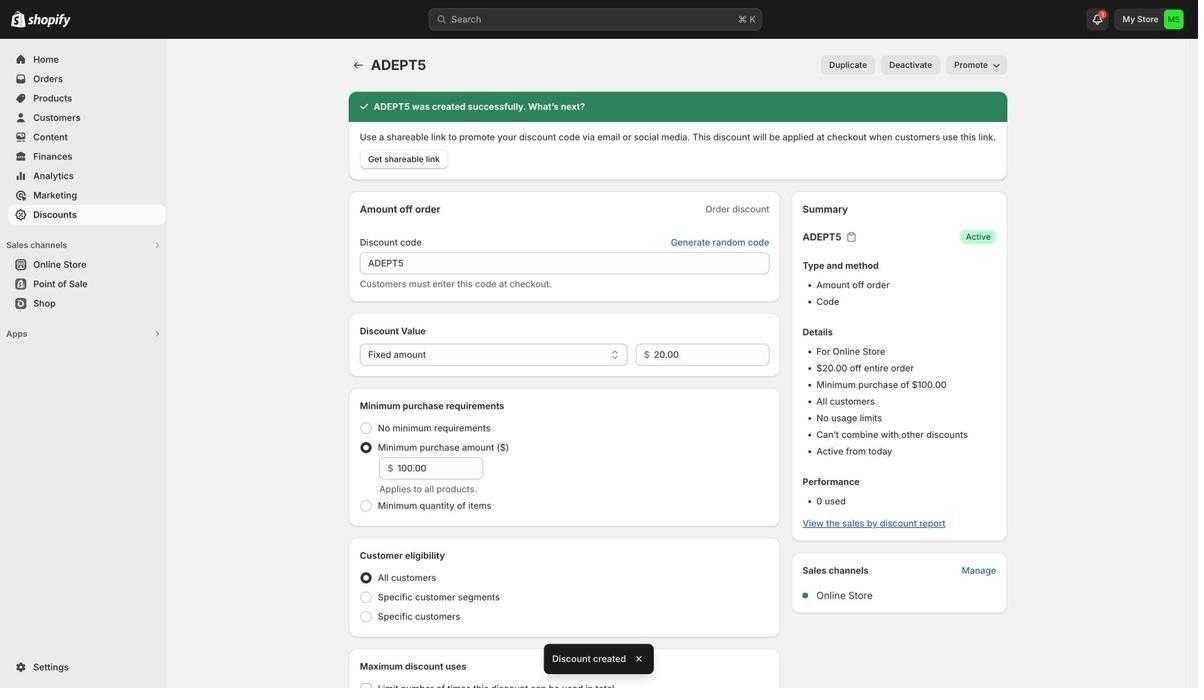 Task type: vqa. For each thing, say whether or not it's contained in the screenshot.
middle your
no



Task type: describe. For each thing, give the bounding box(es) containing it.
0 horizontal spatial shopify image
[[11, 11, 26, 28]]

my store image
[[1164, 10, 1184, 29]]



Task type: locate. For each thing, give the bounding box(es) containing it.
0.00 text field
[[654, 344, 769, 366]]

None text field
[[360, 252, 769, 275]]

1 horizontal spatial shopify image
[[28, 14, 71, 28]]

0.00 text field
[[398, 458, 483, 480]]

shopify image
[[11, 11, 26, 28], [28, 14, 71, 28]]



